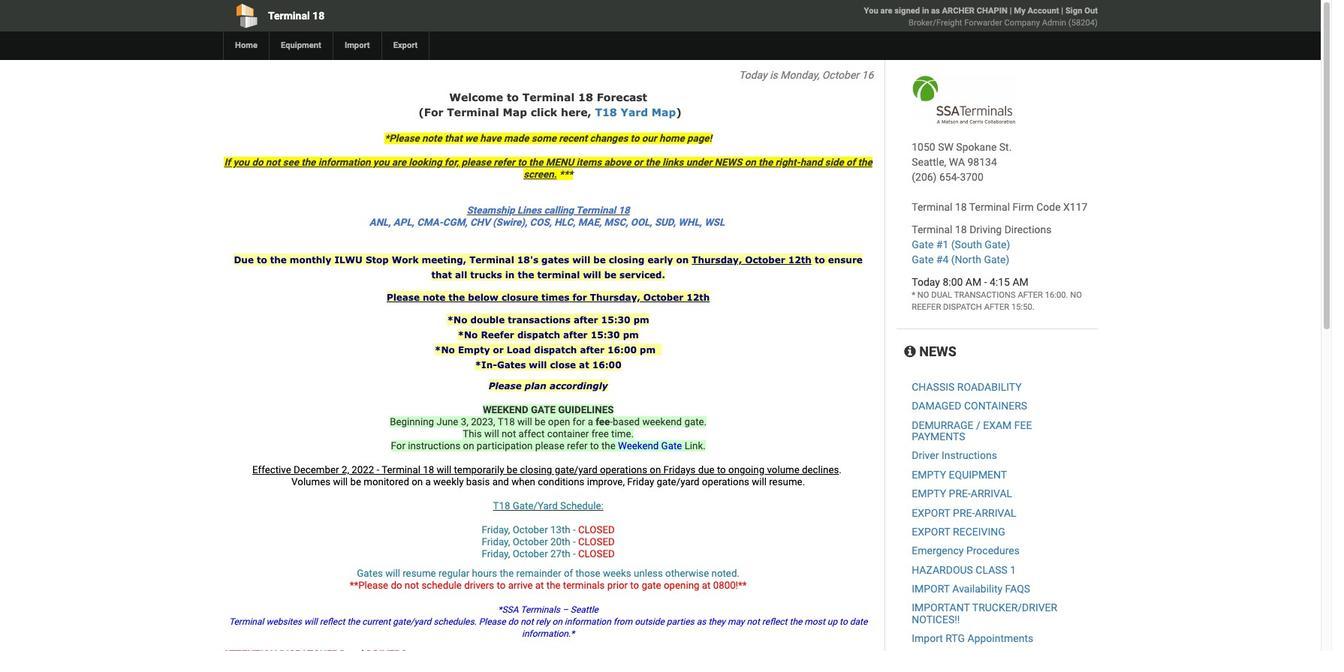 Task type: vqa. For each thing, say whether or not it's contained in the screenshot.
the middle gate/yard
yes



Task type: locate. For each thing, give the bounding box(es) containing it.
information
[[318, 157, 371, 168], [565, 617, 611, 628]]

that inside the to ensure that all trucks in the terminal will be serviced.
[[431, 270, 452, 281]]

t18 down 'forecast'
[[595, 106, 617, 119]]

1 horizontal spatial as
[[931, 6, 940, 16]]

import left export link
[[345, 41, 370, 50]]

side
[[825, 157, 844, 168]]

am right 4:15 at the right top of page
[[1013, 276, 1029, 288]]

3 friday, from the top
[[482, 549, 510, 560]]

note down meeting,
[[423, 292, 445, 303]]

0 horizontal spatial operations
[[600, 465, 647, 476]]

today up * at the top right of page
[[912, 276, 940, 288]]

rely
[[536, 617, 550, 628]]

0 vertical spatial t18
[[595, 106, 617, 119]]

terminal down welcome
[[447, 106, 499, 119]]

not inside weekend gate guidelines beginning june 3, 2023, t18 will be open for a fee -based weekend gate. this will not affect container free time.
[[502, 429, 516, 440]]

trucker/driver
[[972, 603, 1057, 615]]

terminal 18 image
[[912, 75, 1016, 125]]

are down *please
[[392, 157, 406, 168]]

to down free
[[590, 441, 599, 452]]

the inside the to ensure that all trucks in the terminal will be serviced.
[[518, 270, 534, 281]]

1 vertical spatial gate)
[[984, 254, 1009, 266]]

2 vertical spatial please
[[479, 617, 506, 628]]

terminal up monitored
[[382, 465, 420, 476]]

code
[[1036, 201, 1061, 213]]

will up weekly
[[437, 465, 451, 476]]

opening
[[664, 580, 699, 592]]

are
[[880, 6, 892, 16], [392, 157, 406, 168]]

gate/yard up conditions
[[555, 465, 597, 476]]

please down affect
[[535, 441, 564, 452]]

please down work
[[387, 292, 420, 303]]

export
[[393, 41, 418, 50]]

0 vertical spatial refer
[[494, 157, 515, 168]]

0 horizontal spatial after
[[984, 303, 1009, 312]]

seattle
[[571, 605, 598, 616]]

0 horizontal spatial information
[[318, 157, 371, 168]]

0 vertical spatial *no
[[447, 315, 467, 326]]

declines
[[802, 465, 839, 476]]

- inside weekend gate guidelines beginning june 3, 2023, t18 will be open for a fee -based weekend gate. this will not affect container free time.
[[610, 417, 613, 428]]

information.*
[[522, 629, 575, 640]]

- right the 27th
[[573, 549, 576, 560]]

2023,
[[471, 417, 495, 428]]

empty down driver
[[912, 469, 946, 481]]

link.
[[685, 441, 706, 452]]

the up screen.
[[529, 157, 543, 168]]

0 horizontal spatial do
[[252, 157, 263, 168]]

information down seattle
[[565, 617, 611, 628]]

0 vertical spatial export
[[912, 507, 950, 519]]

1 horizontal spatial refer
[[567, 441, 588, 452]]

1 note from the top
[[422, 133, 442, 144]]

2 | from the left
[[1061, 6, 1063, 16]]

2 vertical spatial pm
[[640, 345, 656, 356]]

0 horizontal spatial as
[[697, 617, 706, 628]]

please for please note the below closure times for thursday, october 12th
[[387, 292, 420, 303]]

1 horizontal spatial do
[[391, 580, 402, 592]]

2 vertical spatial t18
[[493, 501, 510, 512]]

the left "links"
[[645, 157, 660, 168]]

1 horizontal spatial information
[[565, 617, 611, 628]]

friday
[[627, 477, 654, 488]]

information inside if you do not see the information you are looking for, please refer to the menu items above or the links under news on the right-hand side of the screen.
[[318, 157, 371, 168]]

fee
[[1014, 419, 1032, 431]]

gates inside *no double transactions after 15:30 pm *no reefer dispatch after 15:30 pm *no empty or load dispatch after 16:00 pm *in-gates will close at 16:00
[[497, 360, 526, 371]]

export pre-arrival link
[[912, 507, 1016, 519]]

terminal left websites at the bottom of page
[[229, 617, 264, 628]]

roadability
[[957, 381, 1022, 393]]

1 vertical spatial 12th
[[686, 292, 710, 303]]

0 horizontal spatial reflect
[[320, 617, 345, 628]]

0 vertical spatial 12th
[[788, 255, 812, 266]]

import rtg appointments link
[[912, 633, 1033, 645]]

directions
[[1004, 224, 1052, 236]]

exam
[[983, 419, 1012, 431]]

demurrage
[[912, 419, 973, 431]]

news
[[916, 344, 956, 360]]

0 vertical spatial of
[[846, 157, 855, 168]]

trucks
[[470, 270, 502, 281]]

1 vertical spatial note
[[423, 292, 445, 303]]

gates down load
[[497, 360, 526, 371]]

the down all
[[448, 292, 465, 303]]

16:00.
[[1045, 291, 1068, 300]]

in inside you are signed in as archer chapin | my account | sign out broker/freight forwarder company admin (58204)
[[922, 6, 929, 16]]

0 vertical spatial empty
[[912, 469, 946, 481]]

- up transactions
[[984, 276, 987, 288]]

1 vertical spatial of
[[564, 568, 573, 580]]

0 horizontal spatial import
[[345, 41, 370, 50]]

the down free
[[601, 441, 616, 452]]

1 horizontal spatial import
[[912, 633, 943, 645]]

friday,
[[482, 525, 510, 536], [482, 537, 510, 548], [482, 549, 510, 560]]

map up home
[[652, 106, 676, 119]]

gate
[[531, 405, 556, 416]]

16:00
[[607, 345, 637, 356], [592, 360, 621, 371]]

0 vertical spatial that
[[445, 133, 462, 144]]

ilwu
[[334, 255, 363, 266]]

reflect left current
[[320, 617, 345, 628]]

gate/yard right current
[[393, 617, 431, 628]]

0 vertical spatial do
[[252, 157, 263, 168]]

0 vertical spatial note
[[422, 133, 442, 144]]

based
[[613, 417, 640, 428]]

terminal up #1
[[912, 224, 952, 236]]

1 horizontal spatial no
[[1070, 291, 1082, 300]]

18 up weekly
[[423, 465, 434, 476]]

gate)
[[985, 239, 1010, 251], [984, 254, 1009, 266]]

1 for from the top
[[573, 292, 587, 303]]

1050 sw spokane st. seattle, wa 98134 (206) 654-3700
[[912, 141, 1012, 183]]

to right "up"
[[840, 617, 848, 628]]

terminal
[[268, 10, 310, 22], [522, 91, 575, 104], [447, 106, 499, 119], [912, 201, 952, 213], [969, 201, 1010, 213], [576, 205, 616, 216], [912, 224, 952, 236], [469, 255, 514, 266], [382, 465, 420, 476], [229, 617, 264, 628]]

1 horizontal spatial 12th
[[788, 255, 812, 266]]

arrival up receiving at bottom right
[[975, 507, 1016, 519]]

1 horizontal spatial at
[[579, 360, 589, 371]]

be inside weekend gate guidelines beginning june 3, 2023, t18 will be open for a fee -based weekend gate. this will not affect container free time.
[[535, 417, 546, 428]]

2 note from the top
[[423, 292, 445, 303]]

0 horizontal spatial no
[[917, 291, 929, 300]]

please inside if you do not see the information you are looking for, please refer to the menu items above or the links under news on the right-hand side of the screen.
[[461, 157, 491, 168]]

terminal up equipment
[[268, 10, 310, 22]]

t18
[[595, 106, 617, 119], [498, 417, 515, 428], [493, 501, 510, 512]]

1 horizontal spatial map
[[652, 106, 676, 119]]

and
[[492, 477, 509, 488]]

do right "**please"
[[391, 580, 402, 592]]

will down ongoing
[[752, 477, 767, 488]]

1 map from the left
[[503, 106, 527, 119]]

- inside effective december 2, 2022 - terminal 18 will temporarily be closing gate/yard operations on fridays due to ongoing volume declines . volumes will be monitored on a weekly basis and when conditions improve, friday gate/yard operations will resume.
[[377, 465, 379, 476]]

2 horizontal spatial do
[[508, 617, 518, 628]]

you
[[233, 157, 249, 168], [373, 157, 389, 168]]

terminal inside effective december 2, 2022 - terminal 18 will temporarily be closing gate/yard operations on fridays due to ongoing volume declines . volumes will be monitored on a weekly basis and when conditions improve, friday gate/yard operations will resume.
[[382, 465, 420, 476]]

closed
[[578, 525, 615, 536], [578, 537, 615, 548], [578, 549, 615, 560]]

after down please note the below closure times for thursday, october 12th
[[574, 315, 598, 326]]

weekend gate link
[[618, 441, 682, 452]]

do right if
[[252, 157, 263, 168]]

dispatch up close
[[534, 345, 577, 356]]

1 horizontal spatial of
[[846, 157, 855, 168]]

1 vertical spatial friday,
[[482, 537, 510, 548]]

that for all
[[431, 270, 452, 281]]

dispatch down transactions
[[517, 330, 560, 341]]

gates up "**please"
[[357, 568, 383, 580]]

effective
[[252, 465, 291, 476]]

0 vertical spatial dispatch
[[517, 330, 560, 341]]

the down gates will resume regular hours the remainder of those weeks unless otherwise noted.
[[546, 580, 561, 592]]

be inside the to ensure that all trucks in the terminal will be serviced.
[[604, 270, 616, 281]]

operations
[[600, 465, 647, 476], [702, 477, 749, 488]]

from
[[613, 617, 632, 628]]

1 vertical spatial in
[[505, 270, 515, 281]]

1 vertical spatial please
[[489, 381, 522, 392]]

transactions
[[508, 315, 571, 326]]

that left the we
[[445, 133, 462, 144]]

on inside if you do not see the information you are looking for, please refer to the menu items above or the links under news on the right-hand side of the screen.
[[745, 157, 756, 168]]

thursday,
[[692, 255, 742, 266], [590, 292, 640, 303]]

t18 inside weekend gate guidelines beginning june 3, 2023, t18 will be open for a fee -based weekend gate. this will not affect container free time.
[[498, 417, 515, 428]]

0 vertical spatial today
[[739, 69, 767, 81]]

0 vertical spatial are
[[880, 6, 892, 16]]

16
[[862, 69, 873, 81]]

**please do not schedule drivers to arrive at the terminals prior to gate opening at 0800!**
[[350, 580, 747, 592]]

payments
[[912, 431, 965, 443]]

whl,
[[678, 217, 702, 228]]

1 vertical spatial a
[[425, 477, 431, 488]]

18 inside steamship lines calling terminal 18 anl, apl, cma-cgm, chv (swire), cos, hlc, mae, msc, ool, sud, whl, wsl
[[618, 205, 630, 216]]

arrival down equipment at the right bottom of the page
[[971, 488, 1012, 500]]

will inside *no double transactions after 15:30 pm *no reefer dispatch after 15:30 pm *no empty or load dispatch after 16:00 pm *in-gates will close at 16:00
[[529, 360, 547, 371]]

operations down the due
[[702, 477, 749, 488]]

0 vertical spatial please
[[461, 157, 491, 168]]

after down transactions
[[984, 303, 1009, 312]]

seattle,
[[912, 156, 946, 168]]

in down the due to the monthly ilwu stop work meeting, terminal 18's gates will be closing early on thursday, october 12th
[[505, 270, 515, 281]]

information right see
[[318, 157, 371, 168]]

1 horizontal spatial or
[[634, 157, 643, 168]]

up
[[827, 617, 837, 628]]

1 horizontal spatial a
[[588, 417, 593, 428]]

or inside *no double transactions after 15:30 pm *no reefer dispatch after 15:30 pm *no empty or load dispatch after 16:00 pm *in-gates will close at 16:00
[[493, 345, 504, 356]]

1 vertical spatial or
[[493, 345, 504, 356]]

0 vertical spatial or
[[634, 157, 643, 168]]

double
[[470, 315, 505, 326]]

0 vertical spatial closed
[[578, 525, 615, 536]]

see
[[283, 157, 299, 168]]

welcome
[[449, 91, 503, 104]]

will right terminal
[[583, 270, 601, 281]]

t18 down and
[[493, 501, 510, 512]]

or down "reefer"
[[493, 345, 504, 356]]

please down the we
[[461, 157, 491, 168]]

for down guidelines
[[573, 417, 585, 428]]

1 vertical spatial do
[[391, 580, 402, 592]]

open
[[548, 417, 570, 428]]

1 vertical spatial 16:00
[[592, 360, 621, 371]]

0 vertical spatial friday,
[[482, 525, 510, 536]]

1 vertical spatial dispatch
[[534, 345, 577, 356]]

18 up msc,
[[618, 205, 630, 216]]

0 horizontal spatial gates
[[357, 568, 383, 580]]

1 horizontal spatial |
[[1061, 6, 1063, 16]]

notices!!
[[912, 614, 960, 626]]

please for please plan accordingly
[[489, 381, 522, 392]]

menu
[[546, 157, 574, 168]]

am up transactions
[[966, 276, 982, 288]]

information inside *ssa terminals – seattle terminal websites will reflect the current gate/yard schedules. please do not rely on information from outside parties as they may not reflect the most up to date information.*
[[565, 617, 611, 628]]

27th
[[550, 549, 570, 560]]

at inside *no double transactions after 15:30 pm *no reefer dispatch after 15:30 pm *no empty or load dispatch after 16:00 pm *in-gates will close at 16:00
[[579, 360, 589, 371]]

0 vertical spatial information
[[318, 157, 371, 168]]

driver
[[912, 450, 939, 462]]

on right news
[[745, 157, 756, 168]]

cma-
[[417, 217, 443, 228]]

current
[[362, 617, 391, 628]]

a left fee
[[588, 417, 593, 428]]

welcome to terminal 18 forecast
[[449, 91, 647, 104]]

import
[[345, 41, 370, 50], [912, 633, 943, 645]]

are inside if you do not see the information you are looking for, please refer to the menu items above or the links under news on the right-hand side of the screen.
[[392, 157, 406, 168]]

steamship lines calling terminal 18 anl, apl, cma-cgm, chv (swire), cos, hlc, mae, msc, ool, sud, whl, wsl
[[369, 205, 725, 228]]

if
[[224, 157, 231, 168]]

8:00
[[943, 276, 963, 288]]

1 reflect from the left
[[320, 617, 345, 628]]

to left ensure
[[815, 255, 825, 266]]

0 horizontal spatial map
[[503, 106, 527, 119]]

in up broker/freight
[[922, 6, 929, 16]]

today left is
[[739, 69, 767, 81]]

availability
[[952, 583, 1002, 596]]

2 vertical spatial friday,
[[482, 549, 510, 560]]

1 horizontal spatial reflect
[[762, 617, 787, 628]]

1 horizontal spatial am
[[1013, 276, 1029, 288]]

operations up friday at left
[[600, 465, 647, 476]]

be down gate in the left of the page
[[535, 417, 546, 428]]

do
[[252, 157, 263, 168], [391, 580, 402, 592], [508, 617, 518, 628]]

be left serviced.
[[604, 270, 616, 281]]

0 vertical spatial arrival
[[971, 488, 1012, 500]]

terminal inside *ssa terminals – seattle terminal websites will reflect the current gate/yard schedules. please do not rely on information from outside parties as they may not reflect the most up to date information.*
[[229, 617, 264, 628]]

to up screen.
[[517, 157, 526, 168]]

the left "right-"
[[758, 157, 773, 168]]

1 horizontal spatial gate/yard
[[555, 465, 597, 476]]

gate left #1
[[912, 239, 934, 251]]

2 closed from the top
[[578, 537, 615, 548]]

terminal 18 driving directions gate #1 (south gate) gate #4 (north gate)
[[912, 224, 1052, 266]]

import link
[[333, 32, 381, 60]]

0 vertical spatial as
[[931, 6, 940, 16]]

t18 yard map link
[[595, 106, 676, 119]]

0 horizontal spatial you
[[233, 157, 249, 168]]

reefer
[[912, 303, 941, 312]]

sign out link
[[1065, 6, 1098, 16]]

1 vertical spatial t18
[[498, 417, 515, 428]]

2 am from the left
[[1013, 276, 1029, 288]]

not inside if you do not see the information you are looking for, please refer to the menu items above or the links under news on the right-hand side of the screen.
[[266, 157, 280, 168]]

gate) down driving on the top
[[985, 239, 1010, 251]]

| left my
[[1010, 6, 1012, 16]]

today inside today                                                                                                                                                                                                                                                                                                                                                                                                                                                                                                                                                                                                                                                                                                           8:00 am - 4:15 am * no dual transactions after 16:00.  no reefer dispatch after 15:50.
[[912, 276, 940, 288]]

you are signed in as archer chapin | my account | sign out broker/freight forwarder company admin (58204)
[[864, 6, 1098, 28]]

info circle image
[[904, 345, 916, 359]]

not left rely
[[520, 617, 534, 628]]

export
[[912, 507, 950, 519], [912, 526, 950, 538]]

2 for from the top
[[573, 417, 585, 428]]

that for we
[[445, 133, 462, 144]]

cos,
[[530, 217, 552, 228]]

2 vertical spatial closed
[[578, 549, 615, 560]]

will inside the to ensure that all trucks in the terminal will be serviced.
[[583, 270, 601, 281]]

3 closed from the top
[[578, 549, 615, 560]]

reefer
[[481, 330, 514, 341]]

no right the 16:00. at the top
[[1070, 291, 1082, 300]]

gate left #4
[[912, 254, 934, 266]]

msc,
[[604, 217, 628, 228]]

0 horizontal spatial of
[[564, 568, 573, 580]]

not left see
[[266, 157, 280, 168]]

of
[[846, 157, 855, 168], [564, 568, 573, 580]]

closing inside effective december 2, 2022 - terminal 18 will temporarily be closing gate/yard operations on fridays due to ongoing volume declines . volumes will be monitored on a weekly basis and when conditions improve, friday gate/yard operations will resume.
[[520, 465, 552, 476]]

weekend
[[483, 405, 528, 416]]

not right the may
[[747, 617, 760, 628]]

1 vertical spatial that
[[431, 270, 452, 281]]

0 horizontal spatial gate/yard
[[393, 617, 431, 628]]

1 vertical spatial closed
[[578, 537, 615, 548]]

1 vertical spatial pm
[[623, 330, 639, 341]]

items
[[576, 157, 602, 168]]

please down the *ssa
[[479, 617, 506, 628]]

1 horizontal spatial in
[[922, 6, 929, 16]]

pre-
[[949, 488, 971, 500], [953, 507, 975, 519]]

(for terminal map click here, t18 yard map )
[[418, 106, 682, 119]]

pre- down empty pre-arrival link
[[953, 507, 975, 519]]

2 vertical spatial after
[[580, 345, 604, 356]]

gate) up 4:15 at the right top of page
[[984, 254, 1009, 266]]

for inside weekend gate guidelines beginning june 3, 2023, t18 will be open for a fee -based weekend gate. this will not affect container free time.
[[573, 417, 585, 428]]

volumes
[[291, 477, 330, 488]]

0 vertical spatial gates
[[497, 360, 526, 371]]

import inside chassis roadability damaged containers demurrage / exam fee payments driver instructions empty equipment empty pre-arrival export pre-arrival export receiving emergency procedures hazardous class 1 import availability faqs important trucker/driver notices!! import rtg appointments
[[912, 633, 943, 645]]

1 vertical spatial information
[[565, 617, 611, 628]]

or inside if you do not see the information you are looking for, please refer to the menu items above or the links under news on the right-hand side of the screen.
[[634, 157, 643, 168]]

export up emergency on the right bottom of page
[[912, 526, 950, 538]]

no right * at the top right of page
[[917, 291, 929, 300]]

to right the due
[[717, 465, 726, 476]]

st.
[[999, 141, 1012, 153]]

of right side
[[846, 157, 855, 168]]

that
[[445, 133, 462, 144], [431, 270, 452, 281]]

1 horizontal spatial you
[[373, 157, 389, 168]]

gate left "link."
[[661, 441, 682, 452]]

0 vertical spatial for
[[573, 292, 587, 303]]

1 vertical spatial gates
[[357, 568, 383, 580]]

terminals
[[563, 580, 605, 592]]

terminal 18 link
[[223, 0, 574, 32]]

0 vertical spatial please
[[387, 292, 420, 303]]

1 vertical spatial thursday,
[[590, 292, 640, 303]]

closing up serviced.
[[609, 255, 645, 266]]

today
[[739, 69, 767, 81], [912, 276, 940, 288]]

0 horizontal spatial at
[[535, 580, 544, 592]]

will right websites at the bottom of page
[[304, 617, 317, 628]]

please note the below closure times for thursday, october 12th
[[387, 292, 710, 303]]

0 horizontal spatial today
[[739, 69, 767, 81]]

drivers
[[464, 580, 494, 592]]

0 horizontal spatial closing
[[520, 465, 552, 476]]

after up "15:50."
[[1018, 291, 1043, 300]]

1 vertical spatial empty
[[912, 488, 946, 500]]

1 export from the top
[[912, 507, 950, 519]]

12th left ensure
[[788, 255, 812, 266]]

terminal 18
[[268, 10, 325, 22]]

- inside today                                                                                                                                                                                                                                                                                                                                                                                                                                                                                                                                                                                                                                                                                                           8:00 am - 4:15 am * no dual transactions after 16:00.  no reefer dispatch after 15:50.
[[984, 276, 987, 288]]



Task type: describe. For each thing, give the bounding box(es) containing it.
- right 13th
[[573, 525, 576, 536]]

do inside *ssa terminals – seattle terminal websites will reflect the current gate/yard schedules. please do not rely on information from outside parties as they may not reflect the most up to date information.*
[[508, 617, 518, 628]]

class
[[976, 564, 1008, 576]]

may
[[728, 617, 745, 628]]

be up when
[[507, 465, 518, 476]]

refer inside if you do not see the information you are looking for, please refer to the menu items above or the links under news on the right-hand side of the screen.
[[494, 157, 515, 168]]

will inside *ssa terminals – seattle terminal websites will reflect the current gate/yard schedules. please do not rely on information from outside parties as they may not reflect the most up to date information.*
[[304, 617, 317, 628]]

to right due
[[257, 255, 267, 266]]

parties
[[667, 617, 694, 628]]

18 down the 3700
[[955, 201, 967, 213]]

for
[[391, 441, 405, 452]]

0 vertical spatial after
[[1018, 291, 1043, 300]]

today for today is monday, october 16
[[739, 69, 767, 81]]

1 vertical spatial after
[[984, 303, 1009, 312]]

0 vertical spatial pre-
[[949, 488, 971, 500]]

below
[[468, 292, 498, 303]]

**please
[[350, 580, 388, 592]]

1 am from the left
[[966, 276, 982, 288]]

x117
[[1063, 201, 1088, 213]]

gate/yard inside *ssa terminals – seattle terminal websites will reflect the current gate/yard schedules. please do not rely on information from outside parties as they may not reflect the most up to date information.*
[[393, 617, 431, 628]]

0 vertical spatial gate)
[[985, 239, 1010, 251]]

3,
[[461, 417, 468, 428]]

on up friday at left
[[650, 465, 661, 476]]

a inside weekend gate guidelines beginning june 3, 2023, t18 will be open for a fee -based weekend gate. this will not affect container free time.
[[588, 417, 593, 428]]

instructions
[[408, 441, 460, 452]]

*ssa
[[498, 605, 519, 616]]

0 vertical spatial after
[[574, 315, 598, 326]]

to left our
[[630, 133, 639, 144]]

close
[[550, 360, 576, 371]]

1 vertical spatial *no
[[458, 330, 478, 341]]

looking
[[409, 157, 442, 168]]

1 empty from the top
[[912, 469, 946, 481]]

the right see
[[301, 157, 316, 168]]

will down 2,
[[333, 477, 348, 488]]

2 export from the top
[[912, 526, 950, 538]]

dual
[[931, 291, 952, 300]]

my
[[1014, 6, 1026, 16]]

/
[[976, 419, 980, 431]]

0 vertical spatial gate
[[912, 239, 934, 251]]

fee
[[596, 417, 610, 428]]

1 friday, from the top
[[482, 525, 510, 536]]

hand
[[800, 157, 822, 168]]

be down mae,
[[593, 255, 606, 266]]

*please
[[385, 133, 420, 144]]

1 vertical spatial refer
[[567, 441, 588, 452]]

1 vertical spatial after
[[563, 330, 588, 341]]

terminal down (206)
[[912, 201, 952, 213]]

on right early
[[676, 255, 689, 266]]

2 vertical spatial gate
[[661, 441, 682, 452]]

schedules.
[[433, 617, 477, 628]]

not down resume
[[405, 580, 419, 592]]

december
[[294, 465, 339, 476]]

of inside if you do not see the information you are looking for, please refer to the menu items above or the links under news on the right-hand side of the screen.
[[846, 157, 855, 168]]

conditions
[[538, 477, 584, 488]]

when
[[511, 477, 535, 488]]

driving
[[969, 224, 1002, 236]]

0 vertical spatial 16:00
[[607, 345, 637, 356]]

weekend
[[618, 441, 659, 452]]

2 map from the left
[[652, 106, 676, 119]]

serviced.
[[620, 270, 665, 281]]

.
[[839, 465, 842, 476]]

prior
[[607, 580, 628, 592]]

on inside *ssa terminals – seattle terminal websites will reflect the current gate/yard schedules. please do not rely on information from outside parties as they may not reflect the most up to date information.*
[[552, 617, 562, 628]]

will right gates
[[572, 255, 590, 266]]

today                                                                                                                                                                                                                                                                                                                                                                                                                                                                                                                                                                                                                                                                                                           8:00 am - 4:15 am * no dual transactions after 16:00.  no reefer dispatch after 15:50.
[[912, 276, 1082, 312]]

in inside the to ensure that all trucks in the terminal will be serviced.
[[505, 270, 515, 281]]

18 up here,
[[578, 91, 593, 104]]

weekly
[[433, 477, 464, 488]]

links
[[662, 157, 684, 168]]

will down "2023,"
[[484, 429, 499, 440]]

outside
[[635, 617, 664, 628]]

as inside *ssa terminals – seattle terminal websites will reflect the current gate/yard schedules. please do not rely on information from outside parties as they may not reflect the most up to date information.*
[[697, 617, 706, 628]]

please plan accordingly
[[489, 381, 608, 392]]

monitored
[[364, 477, 409, 488]]

2 reflect from the left
[[762, 617, 787, 628]]

cgm,
[[443, 217, 467, 228]]

temporarily
[[454, 465, 504, 476]]

guidelines
[[558, 405, 614, 416]]

are inside you are signed in as archer chapin | my account | sign out broker/freight forwarder company admin (58204)
[[880, 6, 892, 16]]

weeks
[[603, 568, 631, 580]]

0 horizontal spatial thursday,
[[590, 292, 640, 303]]

sign
[[1065, 6, 1082, 16]]

damaged
[[912, 400, 961, 412]]

terminal up "trucks"
[[469, 255, 514, 266]]

1 vertical spatial operations
[[702, 477, 749, 488]]

the left monthly
[[270, 255, 287, 266]]

1 vertical spatial gate
[[912, 254, 934, 266]]

basis
[[466, 477, 490, 488]]

2022
[[352, 465, 374, 476]]

home
[[235, 41, 258, 50]]

right-
[[775, 157, 800, 168]]

18's
[[517, 255, 538, 266]]

the right side
[[858, 157, 872, 168]]

rtg
[[946, 633, 965, 645]]

terminal inside steamship lines calling terminal 18 anl, apl, cma-cgm, chv (swire), cos, hlc, mae, msc, ool, sud, whl, wsl
[[576, 205, 616, 216]]

1 vertical spatial pre-
[[953, 507, 975, 519]]

terminal up driving on the top
[[969, 201, 1010, 213]]

to right welcome
[[507, 91, 519, 104]]

to ensure that all trucks in the terminal will be serviced.
[[431, 255, 863, 281]]

today for today                                                                                                                                                                                                                                                                                                                                                                                                                                                                                                                                                                                                                                                                                                           8:00 am - 4:15 am * no dual transactions after 16:00.  no reefer dispatch after 15:50.
[[912, 276, 940, 288]]

noted.
[[711, 568, 740, 580]]

terminal 18 terminal firm code x117
[[912, 201, 1088, 213]]

hlc,
[[554, 217, 575, 228]]

on down 'this'
[[463, 441, 474, 452]]

2 empty from the top
[[912, 488, 946, 500]]

2 you from the left
[[373, 157, 389, 168]]

terminal inside terminal 18 driving directions gate #1 (south gate) gate #4 (north gate)
[[912, 224, 952, 236]]

lines
[[517, 205, 541, 216]]

to inside effective december 2, 2022 - terminal 18 will temporarily be closing gate/yard operations on fridays due to ongoing volume declines . volumes will be monitored on a weekly basis and when conditions improve, friday gate/yard operations will resume.
[[717, 465, 726, 476]]

note for please
[[423, 292, 445, 303]]

0 vertical spatial closing
[[609, 255, 645, 266]]

apl,
[[393, 217, 414, 228]]

meeting,
[[422, 255, 466, 266]]

as inside you are signed in as archer chapin | my account | sign out broker/freight forwarder company admin (58204)
[[931, 6, 940, 16]]

friday, october 13th - closed friday, october 20th - closed friday, october 27th - closed
[[482, 525, 615, 560]]

transactions
[[954, 291, 1016, 300]]

schedule:
[[560, 501, 603, 512]]

we
[[465, 133, 478, 144]]

improve,
[[587, 477, 625, 488]]

to inside if you do not see the information you are looking for, please refer to the menu items above or the links under news on the right-hand side of the screen.
[[517, 157, 526, 168]]

note for *please
[[422, 133, 442, 144]]

damaged containers link
[[912, 400, 1027, 412]]

terminal inside 'terminal 18' link
[[268, 10, 310, 22]]

–
[[562, 605, 568, 616]]

all
[[455, 270, 467, 281]]

1 horizontal spatial please
[[535, 441, 564, 452]]

to left gate at left
[[630, 580, 639, 592]]

1 | from the left
[[1010, 6, 1012, 16]]

be down 2022 at the bottom of the page
[[350, 477, 361, 488]]

import inside import link
[[345, 41, 370, 50]]

to left arrive
[[497, 580, 506, 592]]

1 you from the left
[[233, 157, 249, 168]]

the up arrive
[[500, 568, 514, 580]]

1 no from the left
[[917, 291, 929, 300]]

empty pre-arrival link
[[912, 488, 1012, 500]]

beginning june
[[390, 417, 458, 428]]

2 horizontal spatial gate/yard
[[657, 477, 699, 488]]

to inside *ssa terminals – seattle terminal websites will reflect the current gate/yard schedules. please do not rely on information from outside parties as they may not reflect the most up to date information.*
[[840, 617, 848, 628]]

2 horizontal spatial at
[[702, 580, 711, 592]]

unless
[[634, 568, 663, 580]]

18 up equipment
[[312, 10, 325, 22]]

0 vertical spatial gate/yard
[[555, 465, 597, 476]]

arrive
[[508, 580, 533, 592]]

1 closed from the top
[[578, 525, 615, 536]]

- right 20th
[[573, 537, 576, 548]]

2 friday, from the top
[[482, 537, 510, 548]]

they
[[708, 617, 725, 628]]

terminals
[[521, 605, 560, 616]]

monday,
[[780, 69, 819, 81]]

0800!**
[[713, 580, 747, 592]]

weekend gate guidelines beginning june 3, 2023, t18 will be open for a fee -based weekend gate. this will not affect container free time.
[[390, 405, 707, 440]]

volume
[[767, 465, 799, 476]]

on right monitored
[[412, 477, 423, 488]]

2 vertical spatial *no
[[435, 345, 455, 356]]

0 vertical spatial 15:30
[[601, 315, 630, 326]]

*no double transactions after 15:30 pm *no reefer dispatch after 15:30 pm *no empty or load dispatch after 16:00 pm *in-gates will close at 16:00
[[435, 315, 662, 371]]

terminal up (for terminal map click here, t18 yard map )
[[522, 91, 575, 104]]

mae,
[[578, 217, 602, 228]]

1 vertical spatial 15:30
[[591, 330, 620, 341]]

weekend
[[642, 417, 682, 428]]

18 inside terminal 18 driving directions gate #1 (south gate) gate #4 (north gate)
[[955, 224, 967, 236]]

chapin
[[977, 6, 1008, 16]]

18 inside effective december 2, 2022 - terminal 18 will temporarily be closing gate/yard operations on fridays due to ongoing volume declines . volumes will be monitored on a weekly basis and when conditions improve, friday gate/yard operations will resume.
[[423, 465, 434, 476]]

times
[[541, 292, 569, 303]]

affect
[[519, 429, 545, 440]]

2 no from the left
[[1070, 291, 1082, 300]]

please inside *ssa terminals – seattle terminal websites will reflect the current gate/yard schedules. please do not rely on information from outside parties as they may not reflect the most up to date information.*
[[479, 617, 506, 628]]

plan
[[525, 381, 546, 392]]

the left most
[[790, 617, 802, 628]]

will left resume
[[385, 568, 400, 580]]

gate.
[[684, 417, 707, 428]]

a inside effective december 2, 2022 - terminal 18 will temporarily be closing gate/yard operations on fridays due to ongoing volume declines . volumes will be monitored on a weekly basis and when conditions improve, friday gate/yard operations will resume.
[[425, 477, 431, 488]]

to inside the to ensure that all trucks in the terminal will be serviced.
[[815, 255, 825, 266]]

equipment link
[[269, 32, 333, 60]]

participation
[[477, 441, 533, 452]]

time.
[[611, 429, 634, 440]]

0 vertical spatial pm
[[633, 315, 649, 326]]

chassis roadability damaged containers demurrage / exam fee payments driver instructions empty equipment empty pre-arrival export pre-arrival export receiving emergency procedures hazardous class 1 import availability faqs important trucker/driver notices!! import rtg appointments
[[912, 381, 1057, 645]]

0 vertical spatial thursday,
[[692, 255, 742, 266]]

do inside if you do not see the information you are looking for, please refer to the menu items above or the links under news on the right-hand side of the screen.
[[252, 157, 263, 168]]

sud,
[[655, 217, 676, 228]]

will up affect
[[517, 417, 532, 428]]

2,
[[342, 465, 349, 476]]

#4
[[936, 254, 949, 266]]

the left current
[[347, 617, 360, 628]]

dispatch
[[943, 303, 982, 312]]

1 vertical spatial arrival
[[975, 507, 1016, 519]]



